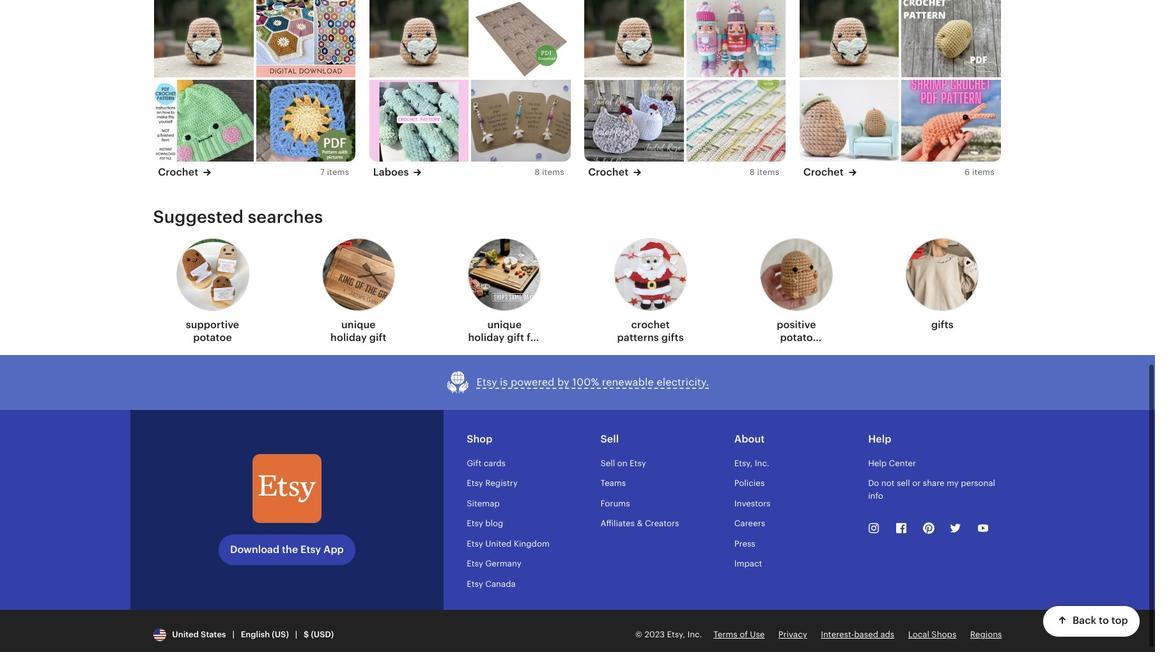 Task type: locate. For each thing, give the bounding box(es) containing it.
1 horizontal spatial 8
[[750, 167, 755, 177]]

0 horizontal spatial gift
[[369, 331, 387, 344]]

crochet up pattern
[[777, 344, 816, 356]]

2 8 from the left
[[750, 167, 755, 177]]

1 jaycee the emotional support potato - amigurumi pdf pattern image from the left
[[154, 0, 254, 77]]

© 2023 etsy, inc.
[[635, 630, 702, 640]]

regions
[[970, 630, 1002, 640]]

help
[[868, 433, 892, 445], [868, 459, 887, 468]]

crochet down crochet pattern- plush country chicken image
[[588, 166, 629, 178]]

1 vertical spatial inc.
[[688, 630, 702, 640]]

items down crochet pattern - crochet blanket - afghan pattern - crochet throw - instant download - rainbow blanket - paint drip blanket "image"
[[757, 167, 780, 177]]

| left '$'
[[295, 630, 297, 640]]

0 horizontal spatial crochet
[[158, 166, 198, 178]]

1 vertical spatial gifts
[[662, 331, 684, 344]]

1 horizontal spatial |
[[295, 630, 297, 640]]

1 holiday from the left
[[331, 331, 367, 344]]

1 crochet from the left
[[158, 166, 198, 178]]

etsy registry
[[467, 479, 518, 489]]

help center link
[[868, 459, 916, 468]]

1 gift from the left
[[369, 331, 387, 344]]

crochet patterns gifts
[[617, 319, 684, 344]]

jaycee the emotional support potato - amigurumi pdf pattern image for the potato crochet pattern plushies amigurumi keychain pdf pattern image
[[800, 0, 899, 77]]

inc. up policies link on the bottom right
[[755, 459, 770, 468]]

teams link
[[601, 479, 626, 489]]

items right 6
[[972, 167, 995, 177]]

shrimp crochet pattern | amigurumi pdf | low-sew! image
[[902, 80, 1001, 164]]

(us)
[[272, 630, 289, 640]]

positive pickle jar labels (download only) image
[[471, 0, 571, 77]]

sell for sell on etsy
[[601, 459, 615, 468]]

1 vertical spatial help
[[868, 459, 887, 468]]

0 vertical spatial help
[[868, 433, 892, 445]]

not
[[882, 479, 895, 489]]

1 vertical spatial sell
[[601, 459, 615, 468]]

crochet
[[158, 166, 198, 178], [588, 166, 629, 178], [803, 166, 844, 178]]

etsy left is
[[477, 377, 497, 389]]

laboes
[[373, 166, 409, 178]]

etsy down etsy blog link
[[467, 540, 483, 549]]

0 horizontal spatial 8
[[535, 167, 540, 177]]

suggested
[[153, 207, 244, 227]]

united
[[485, 540, 512, 549], [172, 630, 199, 640]]

crochet inside crochet patterns gifts
[[631, 319, 670, 331]]

3 nutcrackers amigurumi crochet pattern pdf in english image
[[686, 0, 786, 77]]

2 jaycee the emotional support potato - amigurumi pdf pattern image from the left
[[369, 0, 469, 77]]

united down blog
[[485, 540, 512, 549]]

100%
[[572, 377, 599, 389]]

0 horizontal spatial crochet
[[631, 319, 670, 331]]

jaycee the emotional support potato - amigurumi pdf pattern image for froggy fold over beanie hat crochet pattern, crochet hat pattern, kawaii frog hat, crochet beanie image
[[154, 0, 254, 77]]

inc. left terms
[[688, 630, 702, 640]]

1 sell from the top
[[601, 433, 619, 445]]

us image
[[153, 629, 166, 642]]

2 horizontal spatial crochet
[[803, 166, 844, 178]]

crochet pattern - crochet blanket - afghan pattern - crochet throw - instant download - rainbow blanket - paint drip blanket image
[[686, 80, 786, 164]]

help for help center
[[868, 459, 887, 468]]

crochet up patterns
[[631, 319, 670, 331]]

policies link
[[734, 479, 765, 489]]

0 horizontal spatial united
[[172, 630, 199, 640]]

0 vertical spatial etsy,
[[734, 459, 753, 468]]

8 items for crochet
[[750, 167, 780, 177]]

etsy for etsy is powered by 100% renewable electricity.
[[477, 377, 497, 389]]

0 horizontal spatial unique
[[341, 319, 376, 331]]

crochet
[[631, 319, 670, 331], [777, 344, 816, 356]]

by
[[557, 377, 570, 389]]

2 8 items from the left
[[750, 167, 780, 177]]

etsy, inc.
[[734, 459, 770, 468]]

0 vertical spatial crochet
[[631, 319, 670, 331]]

etsy, right 2023
[[667, 630, 685, 640]]

0 horizontal spatial etsy,
[[667, 630, 685, 640]]

7
[[320, 167, 325, 177]]

supportive
[[186, 319, 239, 331]]

3 items from the left
[[757, 167, 780, 177]]

do not sell or share my personal info link
[[868, 479, 996, 501]]

7 items
[[320, 167, 349, 177]]

1 horizontal spatial holiday
[[468, 331, 505, 344]]

etsy down 'gift'
[[467, 479, 483, 489]]

gift inside unique holiday gift for coworker
[[507, 331, 524, 344]]

supportive potatoe
[[186, 319, 239, 344]]

| right "states"
[[232, 630, 235, 640]]

jaycee the emotional support potato - amigurumi pdf pattern image
[[154, 0, 254, 77], [369, 0, 469, 77], [585, 0, 684, 77], [800, 0, 899, 77]]

6 items
[[965, 167, 995, 177]]

positive
[[777, 319, 816, 331]]

help up help center link
[[868, 433, 892, 445]]

2 holiday from the left
[[468, 331, 505, 344]]

8 items
[[535, 167, 564, 177], [750, 167, 780, 177]]

united right us "icon"
[[172, 630, 199, 640]]

policies
[[734, 479, 765, 489]]

1 horizontal spatial inc.
[[755, 459, 770, 468]]

8 down guardian angel bag charm / car dangly - hand made - miracle bead - sparkly gift - guardian angel gift - christmas gift 'image'
[[535, 167, 540, 177]]

electricity.
[[657, 377, 709, 389]]

1 vertical spatial united
[[172, 630, 199, 640]]

crochet for 7 items
[[158, 166, 198, 178]]

items down guardian angel bag charm / car dangly - hand made - miracle bead - sparkly gift - guardian angel gift - christmas gift 'image'
[[542, 167, 564, 177]]

unique inside unique holiday gift for coworker
[[487, 319, 522, 331]]

0 horizontal spatial 8 items
[[535, 167, 564, 177]]

1 8 from the left
[[535, 167, 540, 177]]

unique holiday gift link
[[322, 234, 395, 349]]

items
[[327, 167, 349, 177], [542, 167, 564, 177], [757, 167, 780, 177], [972, 167, 995, 177]]

1 horizontal spatial unique
[[487, 319, 522, 331]]

etsy,
[[734, 459, 753, 468], [667, 630, 685, 640]]

8
[[535, 167, 540, 177], [750, 167, 755, 177]]

terms
[[714, 630, 738, 640]]

etsy germany link
[[467, 560, 522, 569]]

top
[[1112, 615, 1128, 627]]

0 vertical spatial united
[[485, 540, 512, 549]]

the
[[282, 544, 298, 556]]

use
[[750, 630, 765, 640]]

etsy left blog
[[467, 519, 483, 529]]

8 items down guardian angel bag charm / car dangly - hand made - miracle bead - sparkly gift - guardian angel gift - christmas gift 'image'
[[535, 167, 564, 177]]

1 8 items from the left
[[535, 167, 564, 177]]

0 vertical spatial gifts
[[932, 319, 954, 331]]

teams
[[601, 479, 626, 489]]

1 horizontal spatial united
[[485, 540, 512, 549]]

1 horizontal spatial crochet
[[588, 166, 629, 178]]

1 horizontal spatial etsy,
[[734, 459, 753, 468]]

0 horizontal spatial holiday
[[331, 331, 367, 344]]

gift
[[369, 331, 387, 344], [507, 331, 524, 344]]

1 help from the top
[[868, 433, 892, 445]]

back to top button
[[1044, 607, 1140, 637]]

download the etsy app
[[230, 544, 344, 556]]

1 items from the left
[[327, 167, 349, 177]]

terms of use link
[[714, 630, 765, 640]]

items right 7
[[327, 167, 349, 177]]

8 for crochet
[[750, 167, 755, 177]]

holiday inside unique holiday gift for coworker
[[468, 331, 505, 344]]

registry
[[485, 479, 518, 489]]

etsy is powered by 100% renewable electricity.
[[477, 377, 709, 389]]

interest-based ads
[[821, 630, 895, 640]]

1 unique from the left
[[341, 319, 376, 331]]

etsy, up policies link on the bottom right
[[734, 459, 753, 468]]

items for shrimp crochet pattern | amigurumi pdf | low-sew! image
[[972, 167, 995, 177]]

etsy canada link
[[467, 580, 516, 590]]

©
[[635, 630, 643, 640]]

2 unique from the left
[[487, 319, 522, 331]]

english
[[241, 630, 270, 640]]

2 items from the left
[[542, 167, 564, 177]]

0 horizontal spatial |
[[232, 630, 235, 640]]

etsy left canada
[[467, 580, 483, 590]]

interest-
[[821, 630, 854, 640]]

unique holiday gift
[[331, 319, 387, 344]]

my
[[947, 479, 959, 489]]

1 vertical spatial etsy,
[[667, 630, 685, 640]]

positive potato crochet pattern link
[[760, 234, 833, 369]]

etsy
[[477, 377, 497, 389], [630, 459, 646, 468], [467, 479, 483, 489], [467, 519, 483, 529], [467, 540, 483, 549], [301, 544, 321, 556], [467, 560, 483, 569], [467, 580, 483, 590]]

impact link
[[734, 560, 762, 569]]

3 jaycee the emotional support potato - amigurumi pdf pattern image from the left
[[585, 0, 684, 77]]

2 sell from the top
[[601, 459, 615, 468]]

unique inside unique holiday gift
[[341, 319, 376, 331]]

about
[[734, 433, 765, 445]]

kingdom
[[514, 540, 550, 549]]

1 horizontal spatial 8 items
[[750, 167, 780, 177]]

crochet pattern- plush country chicken image
[[585, 80, 684, 164]]

crochet down the potato crochet pattern plushies amigurumi keychain pdf pattern image
[[803, 166, 844, 178]]

crochet sun granny square pattern pdf, step by step crochet pattern with pictures, crochet pattern for beginners, summer crochet project image
[[256, 80, 356, 164]]

share
[[923, 479, 945, 489]]

etsy right on
[[630, 459, 646, 468]]

0 vertical spatial inc.
[[755, 459, 770, 468]]

8 down crochet pattern - crochet blanket - afghan pattern - crochet throw - instant download - rainbow blanket - paint drip blanket "image"
[[750, 167, 755, 177]]

gifts
[[932, 319, 954, 331], [662, 331, 684, 344]]

unique holiday gift for coworker link
[[468, 234, 541, 356]]

2023
[[645, 630, 665, 640]]

etsy canada
[[467, 580, 516, 590]]

inc.
[[755, 459, 770, 468], [688, 630, 702, 640]]

(usd)
[[311, 630, 334, 640]]

canada
[[485, 580, 516, 590]]

unique for unique holiday gift for coworker
[[487, 319, 522, 331]]

sell
[[897, 479, 910, 489]]

1 | from the left
[[232, 630, 235, 640]]

1 vertical spatial crochet
[[777, 344, 816, 356]]

sell left on
[[601, 459, 615, 468]]

0 vertical spatial sell
[[601, 433, 619, 445]]

sell up on
[[601, 433, 619, 445]]

0 horizontal spatial inc.
[[688, 630, 702, 640]]

sitemap
[[467, 499, 500, 509]]

2 crochet from the left
[[588, 166, 629, 178]]

1 horizontal spatial gift
[[507, 331, 524, 344]]

3 crochet from the left
[[803, 166, 844, 178]]

0 horizontal spatial gifts
[[662, 331, 684, 344]]

crochet up suggested
[[158, 166, 198, 178]]

help up do
[[868, 459, 887, 468]]

8 items down crochet pattern - crochet blanket - afghan pattern - crochet throw - instant download - rainbow blanket - paint drip blanket "image"
[[750, 167, 780, 177]]

4 items from the left
[[972, 167, 995, 177]]

items for crochet sun granny square pattern pdf, step by step crochet pattern with pictures, crochet pattern for beginners, summer crochet project in the left top of the page
[[327, 167, 349, 177]]

etsy inside button
[[477, 377, 497, 389]]

2 help from the top
[[868, 459, 887, 468]]

hexadaisy crochet blanket pattern (us & uk terms) pdf digital download (now with video tutorials!) - daisy hexagon throw afghan image
[[256, 0, 356, 77]]

pattern
[[778, 357, 815, 369]]

etsy up etsy canada link
[[467, 560, 483, 569]]

4 jaycee the emotional support potato - amigurumi pdf pattern image from the left
[[800, 0, 899, 77]]

holiday inside unique holiday gift
[[331, 331, 367, 344]]

pickle crochet pattern, cute crochet pattern, beginner friendly, market prep, crochet ideas, cute birthday gift image
[[369, 80, 469, 164]]

do not sell or share my personal info
[[868, 479, 996, 501]]

gift for unique holiday gift for coworker
[[507, 331, 524, 344]]

gift inside unique holiday gift
[[369, 331, 387, 344]]

2 gift from the left
[[507, 331, 524, 344]]

crochet for 6 items
[[803, 166, 844, 178]]

potato crochet pattern plushies amigurumi keychain pdf pattern image
[[800, 80, 899, 164]]

1 horizontal spatial crochet
[[777, 344, 816, 356]]



Task type: describe. For each thing, give the bounding box(es) containing it.
renewable
[[602, 377, 654, 389]]

investors link
[[734, 499, 771, 509]]

2 | from the left
[[295, 630, 297, 640]]

local shops
[[908, 630, 957, 640]]

states
[[201, 630, 226, 640]]

creators
[[645, 519, 679, 529]]

holiday for unique holiday gift
[[331, 331, 367, 344]]

etsy blog
[[467, 519, 503, 529]]

based
[[854, 630, 878, 640]]

unique for unique holiday gift
[[341, 319, 376, 331]]

shop
[[467, 433, 493, 445]]

impact
[[734, 560, 762, 569]]

sell for sell
[[601, 433, 619, 445]]

etsy right the
[[301, 544, 321, 556]]

back to top
[[1073, 615, 1128, 627]]

items for guardian angel bag charm / car dangly - hand made - miracle bead - sparkly gift - guardian angel gift - christmas gift 'image'
[[542, 167, 564, 177]]

germany
[[485, 560, 522, 569]]

unique holiday gift for coworker
[[468, 319, 541, 356]]

crochet inside positive potato crochet pattern
[[777, 344, 816, 356]]

crochet patterns gifts link
[[614, 234, 687, 349]]

etsy for etsy blog
[[467, 519, 483, 529]]

$
[[304, 630, 309, 640]]

on
[[617, 459, 628, 468]]

jaycee the emotional support potato - amigurumi pdf pattern image for pickle crochet pattern, cute crochet pattern, beginner friendly, market prep, crochet ideas, cute birthday gift image at the top of page
[[369, 0, 469, 77]]

etsy united kingdom
[[467, 540, 550, 549]]

froggy fold over beanie hat crochet pattern, crochet hat pattern, kawaii frog hat, crochet beanie image
[[154, 80, 254, 164]]

shops
[[932, 630, 957, 640]]

6
[[965, 167, 970, 177]]

suggested searches
[[153, 207, 323, 227]]

etsy for etsy germany
[[467, 560, 483, 569]]

terms of use
[[714, 630, 765, 640]]

gift cards
[[467, 459, 506, 468]]

forums
[[601, 499, 630, 509]]

holiday for unique holiday gift for coworker
[[468, 331, 505, 344]]

sell on etsy link
[[601, 459, 646, 468]]

gift
[[467, 459, 482, 468]]

united states   |   english (us)   |   $ (usd)
[[168, 630, 334, 640]]

interest-based ads link
[[821, 630, 895, 640]]

patterns
[[617, 331, 659, 344]]

press
[[734, 540, 756, 549]]

gift for unique holiday gift
[[369, 331, 387, 344]]

to
[[1099, 615, 1109, 627]]

privacy link
[[779, 630, 807, 640]]

positive potato crochet pattern
[[777, 319, 816, 369]]

powered
[[511, 377, 555, 389]]

regions button
[[970, 630, 1002, 641]]

8 items for laboes
[[535, 167, 564, 177]]

gifts inside crochet patterns gifts
[[662, 331, 684, 344]]

careers link
[[734, 519, 765, 529]]

center
[[889, 459, 916, 468]]

jaycee the emotional support potato - amigurumi pdf pattern image for crochet pattern- plush country chicken image
[[585, 0, 684, 77]]

local
[[908, 630, 930, 640]]

careers
[[734, 519, 765, 529]]

affiliates
[[601, 519, 635, 529]]

investors
[[734, 499, 771, 509]]

сrochet potato pattern, amigurumi potato toy pattern, crochet vegetables play food toy image
[[902, 0, 1001, 77]]

is
[[500, 377, 508, 389]]

help for help
[[868, 433, 892, 445]]

coworker
[[481, 344, 528, 356]]

app
[[324, 544, 344, 556]]

download
[[230, 544, 280, 556]]

privacy
[[779, 630, 807, 640]]

etsy blog link
[[467, 519, 503, 529]]

potatoe
[[193, 331, 232, 344]]

etsy, inc. link
[[734, 459, 770, 468]]

or
[[913, 479, 921, 489]]

etsy for etsy united kingdom
[[467, 540, 483, 549]]

etsy is powered by 100% renewable electricity. button
[[446, 370, 709, 395]]

guardian angel bag charm / car dangly - hand made - miracle bead - sparkly gift - guardian angel gift - christmas gift image
[[471, 80, 571, 164]]

8 for laboes
[[535, 167, 540, 177]]

info
[[868, 491, 884, 501]]

1 horizontal spatial gifts
[[932, 319, 954, 331]]

etsy for etsy canada
[[467, 580, 483, 590]]

etsy for etsy registry
[[467, 479, 483, 489]]

help center
[[868, 459, 916, 468]]

etsy united kingdom link
[[467, 540, 550, 549]]

press link
[[734, 540, 756, 549]]

personal
[[961, 479, 996, 489]]

potato
[[780, 331, 813, 344]]

download the etsy app link
[[219, 535, 355, 566]]

blog
[[485, 519, 503, 529]]

gifts link
[[906, 234, 979, 337]]

forums link
[[601, 499, 630, 509]]

affiliates & creators link
[[601, 519, 679, 529]]

items for crochet pattern - crochet blanket - afghan pattern - crochet throw - instant download - rainbow blanket - paint drip blanket "image"
[[757, 167, 780, 177]]

&
[[637, 519, 643, 529]]

back
[[1073, 615, 1097, 627]]

of
[[740, 630, 748, 640]]

crochet for 8 items
[[588, 166, 629, 178]]

searches
[[248, 207, 323, 227]]

local shops link
[[908, 630, 957, 640]]



Task type: vqa. For each thing, say whether or not it's contained in the screenshot.
unique for unique holiday gift for coworker
yes



